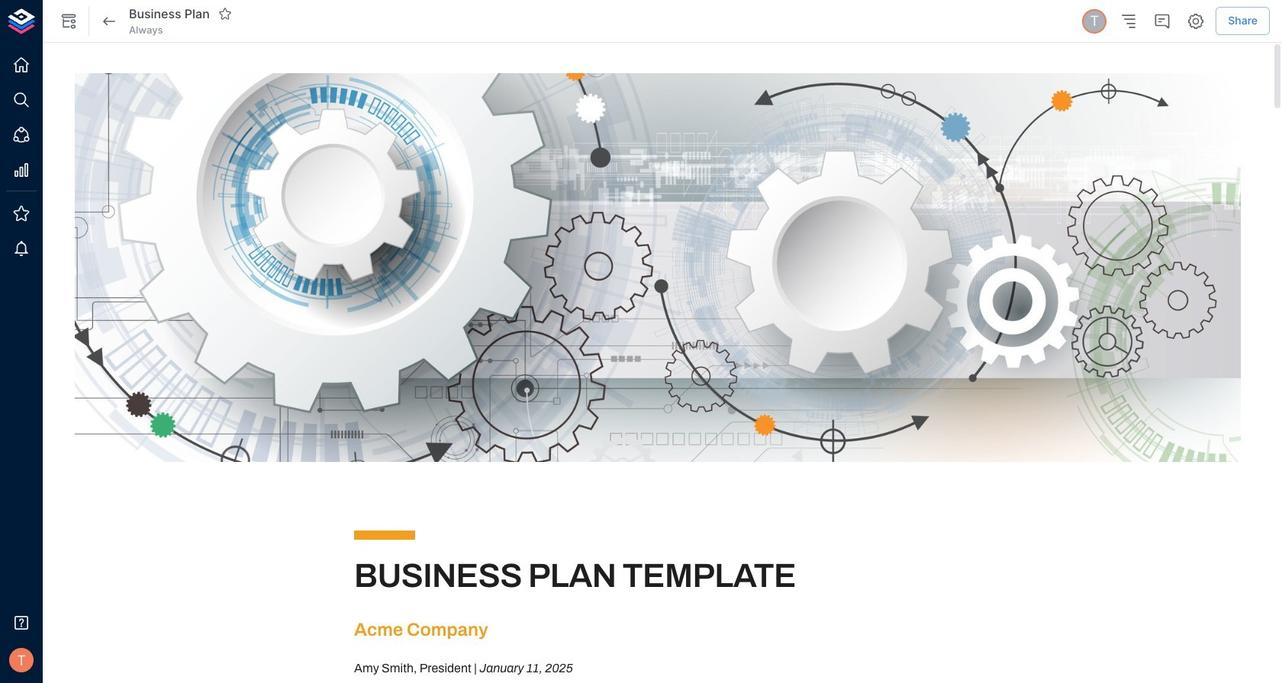 Task type: locate. For each thing, give the bounding box(es) containing it.
comments image
[[1154, 12, 1172, 30]]

show wiki image
[[60, 12, 78, 30]]



Task type: describe. For each thing, give the bounding box(es) containing it.
table of contents image
[[1120, 12, 1138, 30]]

favorite image
[[218, 7, 232, 21]]

settings image
[[1187, 12, 1205, 30]]

go back image
[[100, 12, 118, 30]]



Task type: vqa. For each thing, say whether or not it's contained in the screenshot.
Go Back icon
yes



